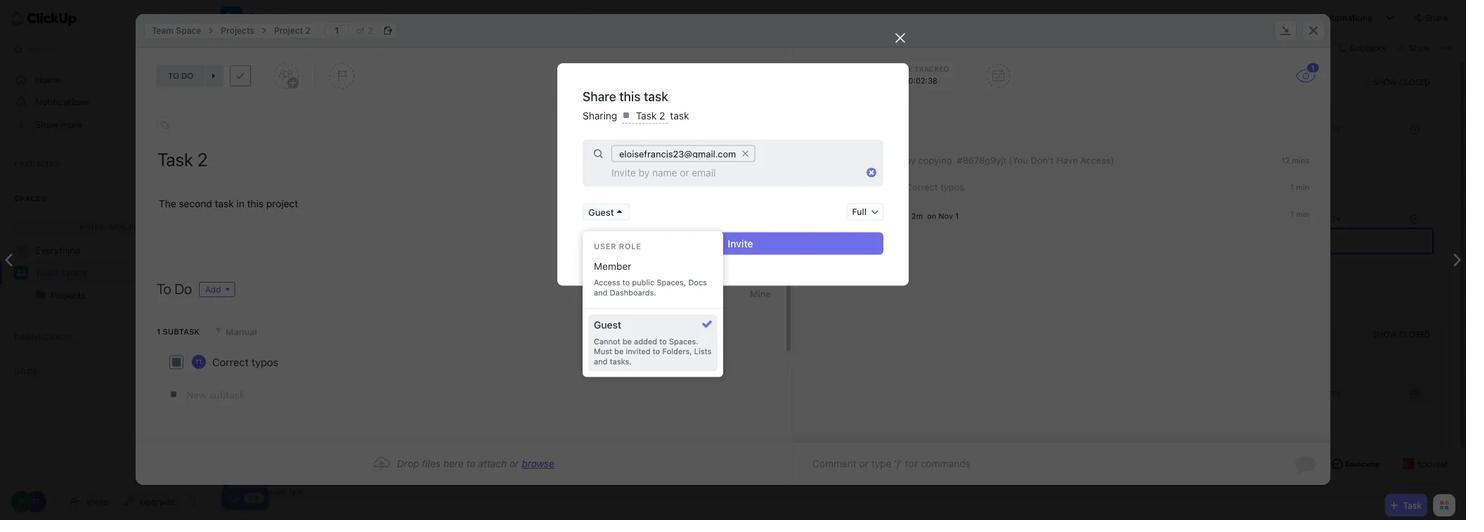 Task type: locate. For each thing, give the bounding box(es) containing it.
sidebar navigation
[[0, 0, 212, 520]]

new inside new task "button"
[[322, 87, 340, 96]]

0 vertical spatial and
[[594, 288, 608, 297]]

search for search
[[27, 45, 55, 55]]

task
[[343, 87, 362, 96], [644, 89, 668, 104], [670, 110, 689, 122], [885, 155, 903, 166], [215, 198, 234, 209], [289, 487, 304, 497]]

files
[[422, 458, 441, 470]]

team space button
[[243, 2, 313, 33]]

1 vertical spatial correct typos link
[[212, 355, 278, 370]]

0 horizontal spatial correct
[[212, 356, 249, 368]]

1 closed from the top
[[1399, 78, 1430, 87]]

2 vertical spatial team space
[[35, 267, 88, 278]]

space inside task locations element
[[176, 26, 201, 35]]

guest
[[588, 207, 614, 217], [594, 319, 621, 331]]

1 vertical spatial show closed button
[[1359, 327, 1434, 341]]

show more
[[35, 119, 83, 130]]

1 horizontal spatial task
[[1403, 500, 1422, 510]]

0 horizontal spatial search
[[27, 45, 55, 55]]

1 horizontal spatial docs
[[688, 278, 707, 287]]

cannot
[[594, 337, 620, 346]]

and inside cannot be added to spaces. must be invited to folders, lists and tasks.
[[594, 357, 608, 366]]

team
[[248, 11, 277, 24], [152, 26, 174, 35], [35, 267, 59, 278]]

to down added
[[653, 347, 660, 356]]

access
[[594, 278, 620, 287]]

2 for project 2
[[305, 26, 311, 35]]

favorites button
[[0, 147, 212, 181]]

favorites
[[14, 160, 60, 169]]

tracked time
[[835, 210, 890, 221]]

team space link
[[145, 22, 208, 39], [35, 261, 199, 284]]

1 horizontal spatial projects
[[221, 26, 254, 35]]

1 horizontal spatial this
[[619, 89, 641, 104]]

space up project 2
[[280, 11, 313, 24]]

0 vertical spatial 1 min
[[1290, 183, 1310, 192]]

docs inside sidebar navigation
[[14, 367, 38, 376]]

Invite by name or email text field
[[590, 162, 861, 183]]

1 vertical spatial this
[[867, 155, 883, 166]]

2 1 min from the top
[[1290, 210, 1310, 219]]

share button
[[1408, 6, 1454, 29]]

table
[[590, 12, 615, 23]]

guest up user
[[588, 207, 614, 217]]

dashboards
[[14, 332, 72, 342]]

share for share this task
[[583, 89, 616, 104]]

0 vertical spatial typos
[[941, 182, 964, 192]]

guest inside dropdown button
[[588, 207, 614, 217]]

2 right 'of' on the left top of the page
[[368, 26, 373, 35]]

0 vertical spatial task
[[636, 110, 657, 122]]

min for 2m
[[1296, 210, 1310, 219]]

everything
[[35, 245, 80, 256]]

to inside 'dialog'
[[466, 458, 476, 470]]

1 horizontal spatial search
[[235, 43, 263, 53]]

space up the everything 'link'
[[109, 222, 134, 232]]

0 vertical spatial this
[[619, 89, 641, 104]]

spaces.
[[669, 337, 698, 346]]

#8678g9yjt
[[957, 155, 1007, 166]]

this right in
[[247, 198, 264, 209]]

gantt link
[[532, 0, 563, 35]]

new right list info image
[[322, 87, 340, 96]]

team space
[[248, 11, 313, 24], [152, 26, 201, 35], [35, 267, 88, 278]]

onboarding checklist button image
[[227, 493, 238, 504]]

and down access
[[594, 288, 608, 297]]

0 vertical spatial show
[[1373, 78, 1397, 87]]

1 inside task body element
[[157, 327, 161, 336]]

this
[[619, 89, 641, 104], [867, 155, 883, 166], [247, 198, 264, 209]]

team space inside sidebar navigation
[[35, 267, 88, 278]]

projects link
[[214, 22, 261, 39], [1, 284, 199, 306], [51, 284, 199, 306]]

min for created subtask:
[[1296, 183, 1310, 192]]

2 horizontal spatial team space
[[248, 11, 313, 24]]

created up you created subtask: correct typos in the right top of the page
[[832, 155, 865, 166]]

0 vertical spatial guest
[[588, 207, 614, 217]]

home
[[35, 74, 60, 85]]

and
[[594, 288, 608, 297], [594, 357, 608, 366]]

2 closed from the top
[[1399, 330, 1430, 339]]

user friends image
[[16, 269, 26, 277]]

2 vertical spatial this
[[247, 198, 264, 209]]

1 vertical spatial min
[[1296, 210, 1310, 219]]

0 vertical spatial team
[[248, 11, 277, 24]]

space
[[280, 11, 313, 24], [176, 26, 201, 35], [109, 222, 134, 232], [61, 267, 88, 278]]

2 vertical spatial new
[[270, 487, 286, 497]]

docs inside member access to public spaces, docs and dashboards.
[[688, 278, 707, 287]]

0 vertical spatial show closed button
[[1359, 75, 1434, 89]]

clear search image
[[867, 168, 877, 178]]

be
[[623, 337, 632, 346], [614, 347, 624, 356]]

to up dashboards. at the bottom of page
[[623, 278, 630, 287]]

task right list info image
[[343, 87, 362, 96]]

team space link down new space
[[35, 261, 199, 284]]

this up task 2
[[619, 89, 641, 104]]

2 horizontal spatial this
[[867, 155, 883, 166]]

of 2
[[356, 26, 373, 35]]

task inside task body element
[[215, 198, 234, 209]]

board
[[398, 12, 425, 23]]

1 created from the top
[[832, 155, 865, 166]]

1 vertical spatial show
[[35, 119, 58, 130]]

task locations element
[[136, 14, 1331, 48]]

team space for the team space link within the task locations element
[[152, 26, 201, 35]]

don't
[[1031, 155, 1054, 166]]

invite left upgrade link
[[87, 497, 108, 507]]

typos inside task body element
[[252, 356, 278, 368]]

team space inside task locations element
[[152, 26, 201, 35]]

to right 'here'
[[466, 458, 476, 470]]

1 horizontal spatial team
[[152, 26, 174, 35]]

correct
[[906, 182, 938, 192], [212, 356, 249, 368]]

0 vertical spatial closed
[[1399, 78, 1430, 87]]

0 horizontal spatial this
[[247, 198, 264, 209]]

task left by
[[885, 155, 903, 166]]

new inside sidebar navigation
[[88, 222, 106, 232]]

0 horizontal spatial correct typos link
[[212, 355, 278, 370]]

1 vertical spatial new
[[88, 222, 106, 232]]

1 vertical spatial 1 min
[[1290, 210, 1310, 219]]

‎task 2
[[281, 437, 309, 448]]

notifications link
[[0, 91, 212, 113]]

1 vertical spatial task
[[1403, 500, 1422, 510]]

space for the team space link within the task locations element
[[176, 26, 201, 35]]

1 min for created subtask:
[[1290, 183, 1310, 192]]

guest up cannot
[[594, 319, 621, 331]]

correct typos
[[212, 356, 278, 368]]

2 and from the top
[[594, 357, 608, 366]]

1 vertical spatial closed
[[1399, 330, 1430, 339]]

new
[[322, 87, 340, 96], [88, 222, 106, 232], [270, 487, 286, 497]]

task right the + at the left bottom
[[289, 487, 304, 497]]

space up ⌘k on the left top
[[176, 26, 201, 35]]

1 vertical spatial team
[[152, 26, 174, 35]]

team space down everything
[[35, 267, 88, 278]]

be up tasks.
[[614, 347, 624, 356]]

show
[[1373, 78, 1397, 87], [35, 119, 58, 130], [1373, 330, 1397, 339]]

drop files here to attach or browse
[[397, 458, 555, 470]]

2 show closed button from the top
[[1359, 327, 1434, 341]]

1 horizontal spatial team space
[[152, 26, 201, 35]]

2 inside "project 2" "link"
[[305, 26, 311, 35]]

1 vertical spatial invite
[[87, 497, 108, 507]]

created right the you
[[832, 182, 865, 192]]

2 right ‎task
[[304, 437, 309, 448]]

project
[[266, 198, 298, 209]]

1 vertical spatial correct
[[212, 356, 249, 368]]

you created subtask: correct typos
[[814, 182, 964, 192]]

guest button
[[583, 204, 630, 220]]

team space link up ⌘k on the left top
[[145, 22, 208, 39]]

0 horizontal spatial typos
[[252, 356, 278, 368]]

share inside button
[[1425, 13, 1448, 23]]

new task
[[322, 87, 362, 96]]

sharing
[[583, 110, 620, 122]]

and down must at the left of page
[[594, 357, 608, 366]]

task for + new task
[[289, 487, 304, 497]]

new right the + at the left bottom
[[270, 487, 286, 497]]

0 vertical spatial min
[[1296, 183, 1310, 192]]

share for share
[[1425, 13, 1448, 23]]

new task button
[[310, 85, 368, 99]]

2 min from the top
[[1296, 210, 1310, 219]]

1 min
[[1290, 183, 1310, 192], [1290, 210, 1310, 219]]

task details element
[[136, 48, 1331, 105]]

task up task 2
[[644, 89, 668, 104]]

0 vertical spatial projects
[[221, 26, 254, 35]]

0 horizontal spatial task
[[636, 110, 657, 122]]

0 vertical spatial new
[[322, 87, 340, 96]]

1 vertical spatial team space
[[152, 26, 201, 35]]

1 horizontal spatial correct typos link
[[906, 182, 964, 192]]

1 vertical spatial team space link
[[35, 261, 199, 284]]

member access to public spaces, docs and dashboards.
[[594, 260, 707, 297]]

2m on nov 1
[[912, 212, 959, 221]]

projects down everything
[[51, 290, 85, 300]]

attach
[[478, 458, 507, 470]]

automations
[[1321, 13, 1372, 22]]

0 vertical spatial created
[[832, 155, 865, 166]]

space for team space button
[[280, 11, 313, 24]]

2 vertical spatial team
[[35, 267, 59, 278]]

eloisefrancis23@gmail.com
[[619, 148, 736, 159]]

must
[[594, 347, 612, 356]]

user
[[594, 242, 617, 251]]

projects
[[221, 26, 254, 35], [51, 290, 85, 300]]

1 horizontal spatial typos
[[941, 182, 964, 192]]

0 horizontal spatial new
[[88, 222, 106, 232]]

1 vertical spatial and
[[594, 357, 608, 366]]

docs down dashboards
[[14, 367, 38, 376]]

space down everything
[[61, 267, 88, 278]]

1 vertical spatial created
[[832, 182, 865, 192]]

search inside sidebar navigation
[[27, 45, 55, 55]]

0 horizontal spatial docs
[[14, 367, 38, 376]]

docs
[[688, 278, 707, 287], [14, 367, 38, 376]]

2 up eloisefrancis23@gmail.com
[[659, 110, 665, 122]]

1 vertical spatial docs
[[14, 367, 38, 376]]

1 horizontal spatial share
[[1425, 13, 1448, 23]]

correct typos link
[[906, 182, 964, 192], [212, 355, 278, 370]]

team space up ⌘k on the left top
[[152, 26, 201, 35]]

0 vertical spatial docs
[[688, 278, 707, 287]]

upgrade link
[[118, 492, 180, 512]]

0 vertical spatial correct
[[906, 182, 938, 192]]

0 horizontal spatial invite
[[87, 497, 108, 507]]

1 horizontal spatial invite
[[728, 238, 753, 249]]

space inside button
[[280, 11, 313, 24]]

2 for task 2
[[659, 110, 665, 122]]

new up the everything 'link'
[[88, 222, 106, 232]]

projects up search tasks...
[[221, 26, 254, 35]]

0 horizontal spatial projects
[[51, 290, 85, 300]]

Search tasks... text field
[[235, 38, 352, 58]]

projects inside sidebar navigation
[[51, 290, 85, 300]]

invite
[[728, 238, 753, 249], [87, 497, 108, 507]]

csv
[[1298, 460, 1314, 469]]

2 for of 2
[[368, 26, 373, 35]]

1 horizontal spatial correct
[[906, 182, 938, 192]]

be up invited
[[623, 337, 632, 346]]

1 vertical spatial share
[[583, 89, 616, 104]]

search left tasks... at the top
[[235, 43, 263, 53]]

on
[[927, 212, 936, 221]]

0 vertical spatial be
[[623, 337, 632, 346]]

docs right spaces,
[[688, 278, 707, 287]]

mins
[[1292, 156, 1310, 165]]

to inside member access to public spaces, docs and dashboards.
[[623, 278, 630, 287]]

0 vertical spatial share
[[1425, 13, 1448, 23]]

share this task
[[583, 89, 668, 104]]

invite up mine link
[[728, 238, 753, 249]]

of
[[356, 26, 364, 35]]

2 horizontal spatial team
[[248, 11, 277, 24]]

task body element
[[136, 105, 792, 461]]

task
[[636, 110, 657, 122], [1403, 500, 1422, 510]]

this up clear search icon
[[867, 155, 883, 166]]

Edit task name text field
[[157, 148, 771, 172]]

0 horizontal spatial team space
[[35, 267, 88, 278]]

team space inside button
[[248, 11, 313, 24]]

2 right project
[[305, 26, 311, 35]]

team inside button
[[248, 11, 277, 24]]

search tasks...
[[235, 43, 294, 53]]

0 vertical spatial team space
[[248, 11, 313, 24]]

1 vertical spatial typos
[[252, 356, 278, 368]]

task left in
[[215, 198, 234, 209]]

list
[[349, 12, 365, 23]]

0 horizontal spatial team
[[35, 267, 59, 278]]

copying
[[919, 155, 952, 166]]

team space up project
[[248, 11, 313, 24]]

search up "home"
[[27, 45, 55, 55]]

public
[[632, 278, 655, 287]]

1 vertical spatial show closed
[[1373, 330, 1430, 339]]

0 vertical spatial show closed
[[1373, 78, 1430, 87]]

1 vertical spatial projects
[[51, 290, 85, 300]]

1 and from the top
[[594, 288, 608, 297]]

2 inside ‎task 2 link
[[304, 437, 309, 448]]

0 vertical spatial team space link
[[145, 22, 208, 39]]

2 horizontal spatial new
[[322, 87, 340, 96]]

0 vertical spatial invite
[[728, 238, 753, 249]]

1 min from the top
[[1296, 183, 1310, 192]]

search
[[235, 43, 263, 53], [27, 45, 55, 55]]

project
[[274, 26, 303, 35]]

team space for bottom the team space link
[[35, 267, 88, 278]]

time
[[869, 210, 888, 221]]

1 1 min from the top
[[1290, 183, 1310, 192]]

0 horizontal spatial share
[[583, 89, 616, 104]]



Task type: vqa. For each thing, say whether or not it's contained in the screenshot.
task
yes



Task type: describe. For each thing, give the bounding box(es) containing it.
excel
[[1268, 460, 1288, 469]]

gantt
[[532, 12, 558, 23]]

access)
[[1080, 155, 1114, 166]]

to do
[[157, 280, 192, 297]]

1 vertical spatial be
[[614, 347, 624, 356]]

correct inside task body element
[[212, 356, 249, 368]]

2 show closed from the top
[[1373, 330, 1430, 339]]

new space
[[88, 222, 134, 232]]

tasks.
[[610, 357, 632, 366]]

automations button
[[1314, 7, 1379, 28]]

correct typos link inside task body element
[[212, 355, 278, 370]]

folders,
[[662, 347, 692, 356]]

1 vertical spatial guest
[[594, 319, 621, 331]]

New subtask text field
[[186, 382, 770, 407]]

task for task
[[1403, 500, 1422, 510]]

1 show closed from the top
[[1373, 78, 1430, 87]]

upgrade
[[140, 497, 174, 507]]

invite inside sidebar navigation
[[87, 497, 108, 507]]

to up folders,
[[660, 337, 667, 346]]

mine
[[750, 289, 771, 299]]

cannot be added to spaces. must be invited to folders, lists and tasks.
[[594, 337, 712, 366]]

calendar link
[[458, 0, 505, 35]]

onboarding checklist button element
[[227, 493, 238, 504]]

team space link inside task locations element
[[145, 22, 208, 39]]

task for task 2
[[636, 110, 657, 122]]

to do dialog
[[136, 14, 1331, 485]]

the
[[159, 198, 176, 209]]

team inside task locations element
[[152, 26, 174, 35]]

more
[[61, 119, 83, 130]]

drop
[[397, 458, 419, 470]]

task for the second task in this project
[[215, 198, 234, 209]]

nov
[[939, 212, 953, 221]]

you
[[814, 182, 830, 192]]

to
[[157, 280, 171, 297]]

1 subtask
[[157, 327, 200, 336]]

browse
[[522, 458, 555, 470]]

mine link
[[750, 282, 771, 306]]

user role
[[594, 242, 641, 251]]

member
[[594, 260, 632, 272]]

tracked
[[915, 65, 949, 73]]

minimize task image
[[1280, 26, 1291, 35]]

task for created this task by copying #8678g9yjt (you don't have access)
[[885, 155, 903, 166]]

2 vertical spatial show
[[1373, 330, 1397, 339]]

team space for team space button
[[248, 11, 313, 24]]

12
[[1282, 156, 1290, 165]]

list info image
[[298, 88, 307, 96]]

have
[[1057, 155, 1078, 166]]

table link
[[590, 0, 620, 35]]

tracked
[[835, 210, 867, 221]]

‎task
[[281, 437, 301, 448]]

in
[[236, 198, 244, 209]]

this for created
[[867, 155, 883, 166]]

2 created from the top
[[832, 182, 865, 192]]

task right task 2
[[670, 110, 689, 122]]

excel & csv
[[1268, 460, 1314, 469]]

‎task 2 link
[[278, 431, 1040, 454]]

task for share this task
[[644, 89, 668, 104]]

projects inside task locations element
[[221, 26, 254, 35]]

this for share
[[619, 89, 641, 104]]

1 horizontal spatial new
[[270, 487, 286, 497]]

subtask
[[163, 327, 200, 336]]

and inside member access to public spaces, docs and dashboards.
[[594, 288, 608, 297]]

home link
[[0, 68, 212, 91]]

everything link
[[0, 239, 212, 261]]

dashboards.
[[610, 288, 656, 297]]

this inside task body element
[[247, 198, 264, 209]]

time tracked
[[895, 65, 949, 73]]

show inside sidebar navigation
[[35, 119, 58, 130]]

list link
[[349, 0, 371, 35]]

role
[[619, 242, 641, 251]]

calendar
[[458, 12, 499, 23]]

board link
[[398, 0, 431, 35]]

created this task by copying #8678g9yjt (you don't have access)
[[832, 155, 1114, 166]]

team inside sidebar navigation
[[35, 267, 59, 278]]

tasks...
[[265, 43, 294, 53]]

1/4
[[249, 494, 259, 502]]

task inside new task "button"
[[343, 87, 362, 96]]

new for new task
[[322, 87, 340, 96]]

second
[[179, 198, 212, 209]]

+ new task
[[263, 487, 304, 497]]

(you
[[1009, 155, 1028, 166]]

here
[[443, 458, 464, 470]]

2m
[[912, 212, 923, 221]]

invited
[[626, 347, 651, 356]]

task 2
[[633, 110, 668, 122]]

browse link
[[522, 458, 555, 470]]

search for search tasks...
[[235, 43, 263, 53]]

spaces,
[[657, 278, 686, 287]]

new for new space
[[88, 222, 106, 232]]

+
[[263, 487, 268, 497]]

project 2 link
[[267, 22, 318, 39]]

excel & csv link
[[1252, 446, 1319, 481]]

space for bottom the team space link
[[61, 267, 88, 278]]

do
[[175, 280, 192, 297]]

0 vertical spatial correct typos link
[[906, 182, 964, 192]]

added
[[634, 337, 657, 346]]

time
[[895, 65, 912, 73]]

1 show closed button from the top
[[1359, 75, 1434, 89]]

lists
[[694, 347, 712, 356]]

Set task position in this List number field
[[325, 25, 349, 36]]

notifications
[[35, 97, 89, 107]]

or
[[510, 458, 519, 470]]

⌘k
[[182, 45, 195, 55]]

1 min for 2m
[[1290, 210, 1310, 219]]

2 for ‎task 2
[[304, 437, 309, 448]]



